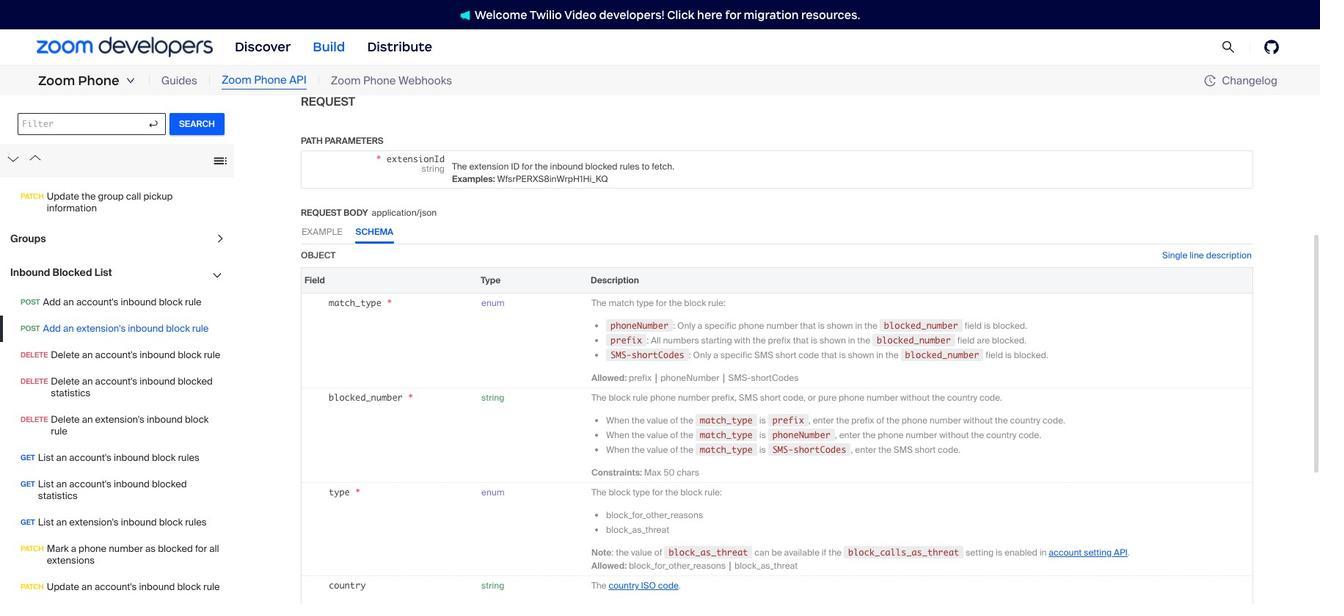 Task type: locate. For each thing, give the bounding box(es) containing it.
request left body
[[301, 207, 342, 219]]

2 vertical spatial *
[[355, 486, 361, 497]]

2 phone from the left
[[254, 73, 287, 88]]

search image
[[1222, 40, 1235, 54], [1222, 40, 1235, 54]]

1 enum from the top
[[482, 297, 505, 309]]

type
[[481, 274, 501, 286]]

zoom inside zoom phone api link
[[222, 73, 252, 88]]

zoom inside zoom phone webhooks link
[[331, 73, 361, 88]]

welcome twilio video developers! click here for migration resources.
[[475, 8, 860, 22]]

* for blocked_number *
[[408, 392, 413, 403]]

0 horizontal spatial *
[[355, 486, 361, 497]]

1 vertical spatial *
[[408, 392, 413, 403]]

2 horizontal spatial *
[[408, 392, 413, 403]]

0 vertical spatial string
[[482, 392, 505, 403]]

phone for zoom phone
[[78, 73, 119, 89]]

enum
[[482, 297, 505, 309], [482, 486, 505, 498]]

enum for match_type *
[[482, 297, 505, 309]]

blocked_number
[[329, 392, 403, 403]]

* right match_type
[[387, 297, 392, 308]]

2 horizontal spatial phone
[[363, 73, 396, 88]]

1 horizontal spatial zoom
[[222, 73, 252, 88]]

0 vertical spatial *
[[387, 297, 392, 308]]

single line description
[[1163, 249, 1252, 261]]

zoom
[[38, 73, 75, 89], [222, 73, 252, 88], [331, 73, 361, 88]]

request
[[301, 94, 355, 109], [301, 207, 342, 219]]

1 horizontal spatial phone
[[254, 73, 287, 88]]

1 zoom from the left
[[38, 73, 75, 89]]

history image
[[1205, 75, 1222, 87]]

github image
[[1265, 40, 1279, 54]]

request down api on the top left of the page
[[301, 94, 355, 109]]

1 vertical spatial string
[[482, 580, 505, 591]]

for
[[725, 8, 741, 22]]

phone left api on the top left of the page
[[254, 73, 287, 88]]

0 horizontal spatial zoom
[[38, 73, 75, 89]]

guides link
[[161, 72, 197, 89]]

string
[[482, 392, 505, 403], [482, 580, 505, 591]]

1 phone from the left
[[78, 73, 119, 89]]

*
[[387, 297, 392, 308], [408, 392, 413, 403], [355, 486, 361, 497]]

request for request body application/json
[[301, 207, 342, 219]]

0 vertical spatial enum
[[482, 297, 505, 309]]

phone left webhooks
[[363, 73, 396, 88]]

zoom for zoom phone webhooks
[[331, 73, 361, 88]]

zoom for zoom phone api
[[222, 73, 252, 88]]

2 request from the top
[[301, 207, 342, 219]]

history image
[[1205, 75, 1216, 87]]

1 vertical spatial request
[[301, 207, 342, 219]]

zoom phone
[[38, 73, 119, 89]]

1 horizontal spatial *
[[387, 297, 392, 308]]

2 horizontal spatial zoom
[[331, 73, 361, 88]]

api
[[289, 73, 307, 88]]

2 enum from the top
[[482, 486, 505, 498]]

1 vertical spatial enum
[[482, 486, 505, 498]]

phone left 'down' icon
[[78, 73, 119, 89]]

path
[[301, 135, 323, 147]]

0 vertical spatial request
[[301, 94, 355, 109]]

phone
[[78, 73, 119, 89], [254, 73, 287, 88], [363, 73, 396, 88]]

1 string from the top
[[482, 392, 505, 403]]

* right type
[[355, 486, 361, 497]]

1 request from the top
[[301, 94, 355, 109]]

changelog link
[[1205, 73, 1278, 88]]

notification image
[[460, 10, 475, 20]]

zoom phone api
[[222, 73, 307, 88]]

2 zoom from the left
[[222, 73, 252, 88]]

request body application/json
[[301, 207, 437, 219]]

github image
[[1265, 40, 1279, 54]]

0 horizontal spatial phone
[[78, 73, 119, 89]]

object
[[301, 249, 336, 261]]

zoom phone webhooks
[[331, 73, 452, 88]]

3 zoom from the left
[[331, 73, 361, 88]]

* for type *
[[355, 486, 361, 497]]

path parameters
[[301, 135, 384, 147]]

3 phone from the left
[[363, 73, 396, 88]]

* right blocked_number
[[408, 392, 413, 403]]



Task type: describe. For each thing, give the bounding box(es) containing it.
welcome twilio video developers! click here for migration resources. link
[[445, 7, 875, 22]]

application/json
[[372, 207, 437, 219]]

notification image
[[460, 10, 470, 20]]

type *
[[329, 486, 361, 497]]

match_type
[[329, 297, 382, 308]]

2 string from the top
[[482, 580, 505, 591]]

* for match_type *
[[387, 297, 392, 308]]

line
[[1190, 249, 1204, 261]]

description
[[1206, 249, 1252, 261]]

parameters
[[325, 135, 384, 147]]

changelog
[[1222, 73, 1278, 88]]

blocked_number *
[[329, 392, 413, 403]]

click
[[667, 8, 695, 22]]

phone for zoom phone api
[[254, 73, 287, 88]]

body
[[344, 207, 368, 219]]

zoom phone api link
[[222, 72, 307, 89]]

zoom developer logo image
[[37, 37, 213, 57]]

video
[[564, 8, 597, 22]]

single
[[1163, 249, 1188, 261]]

down image
[[126, 76, 135, 85]]

here
[[697, 8, 723, 22]]

twilio
[[530, 8, 562, 22]]

welcome
[[475, 8, 527, 22]]

type
[[329, 486, 350, 497]]

guides
[[161, 73, 197, 88]]

zoom for zoom phone
[[38, 73, 75, 89]]

migration
[[744, 8, 799, 22]]

zoom phone webhooks link
[[331, 72, 452, 89]]

resources.
[[802, 8, 860, 22]]

developers!
[[599, 8, 665, 22]]

country
[[329, 580, 366, 591]]

phone for zoom phone webhooks
[[363, 73, 396, 88]]

webhooks
[[399, 73, 452, 88]]

match_type *
[[329, 297, 392, 308]]

field
[[305, 274, 325, 286]]

enum for type *
[[482, 486, 505, 498]]

request for request
[[301, 94, 355, 109]]



Task type: vqa. For each thing, say whether or not it's contained in the screenshot.
bottommost 201
no



